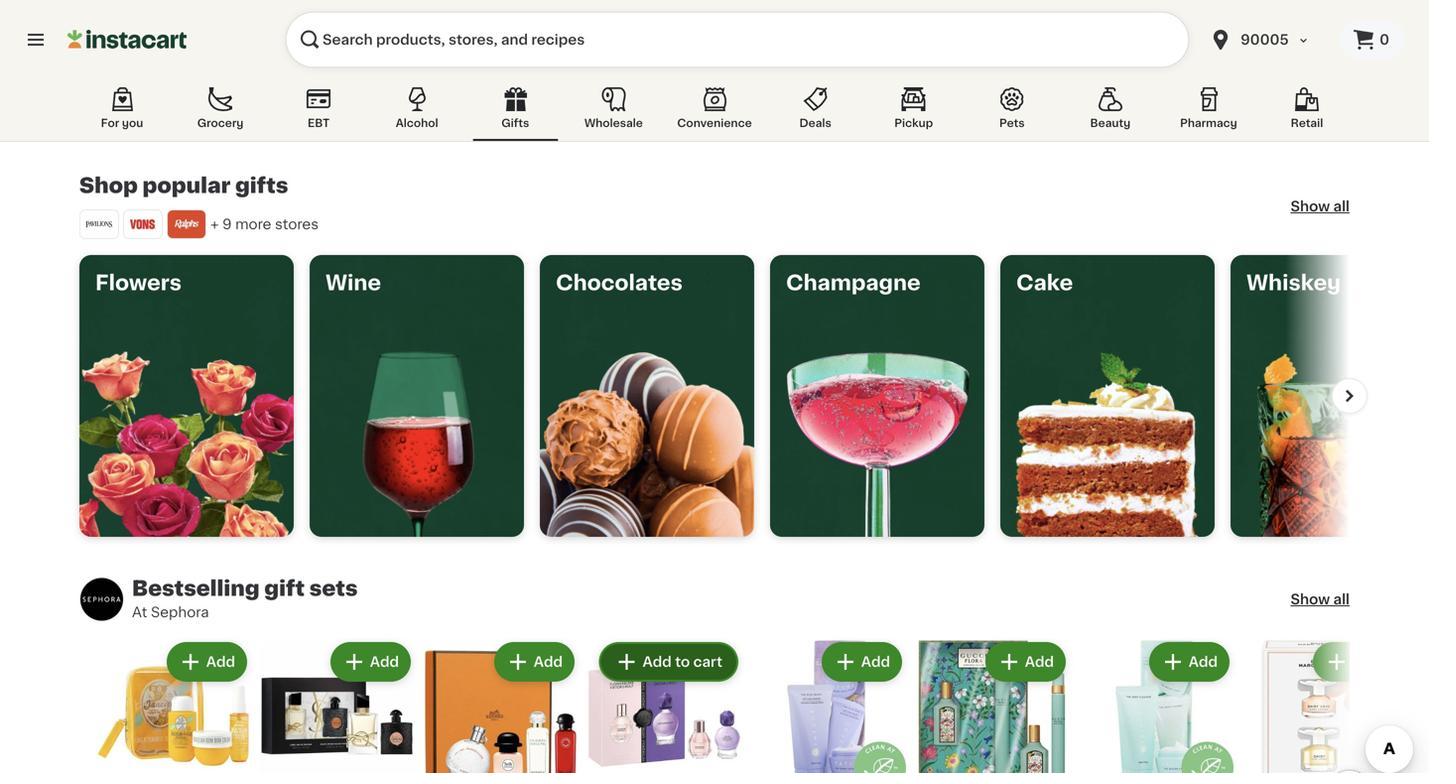 Task type: locate. For each thing, give the bounding box(es) containing it.
show for the item carousel region
[[1291, 593, 1330, 606]]

add for sixth product group from right
[[534, 655, 563, 669]]

add
[[206, 655, 235, 669], [370, 655, 399, 669], [534, 655, 563, 669], [643, 655, 672, 669], [861, 655, 890, 669], [1025, 655, 1054, 669], [1189, 655, 1218, 669]]

1 show all link from the top
[[1291, 197, 1350, 216]]

1 vertical spatial show
[[1291, 593, 1330, 606]]

2 product group from the left
[[259, 638, 415, 773]]

2 show from the top
[[1291, 593, 1330, 606]]

1 add from the left
[[206, 655, 235, 669]]

show all link for the item carousel region
[[1291, 590, 1350, 609]]

0 vertical spatial show all link
[[1291, 197, 1350, 216]]

item carousel region
[[57, 638, 1398, 773]]

deals
[[800, 118, 832, 129]]

1 show from the top
[[1291, 200, 1330, 213]]

7 add from the left
[[1189, 655, 1218, 669]]

tab panel
[[57, 174, 1429, 773]]

convenience
[[677, 118, 752, 129]]

alcohol button
[[374, 83, 460, 141]]

pickup
[[895, 118, 933, 129]]

for
[[101, 118, 119, 129]]

1 vertical spatial all
[[1334, 593, 1350, 606]]

1 show all from the top
[[1291, 200, 1350, 213]]

deals button
[[773, 83, 858, 141]]

wholesale button
[[571, 83, 656, 141]]

6 product group from the left
[[914, 638, 1070, 773]]

3 add from the left
[[534, 655, 563, 669]]

show all for tile list cards carousel element
[[1291, 200, 1350, 213]]

tile list cards carousel element
[[71, 247, 1429, 545]]

cake link
[[1001, 255, 1215, 537]]

show
[[1291, 200, 1330, 213], [1291, 593, 1330, 606]]

all
[[1334, 200, 1350, 213], [1334, 593, 1350, 606]]

0 vertical spatial show all
[[1291, 200, 1350, 213]]

1 add button from the left
[[169, 644, 245, 680]]

popular
[[142, 175, 231, 196]]

0 vertical spatial all
[[1334, 200, 1350, 213]]

chocolates
[[556, 272, 683, 293]]

4 add from the left
[[643, 655, 672, 669]]

whiskey
[[1247, 272, 1341, 293]]

add for sixth product group
[[1025, 655, 1054, 669]]

ralphs logo image
[[172, 209, 202, 239]]

2 add from the left
[[370, 655, 399, 669]]

pharmacy button
[[1166, 83, 1252, 141]]

add button
[[169, 644, 245, 680], [332, 644, 409, 680], [496, 644, 573, 680], [824, 644, 900, 680], [987, 644, 1064, 680], [1151, 644, 1228, 680]]

ebt
[[308, 118, 330, 129]]

add to cart
[[643, 655, 723, 669]]

90005 button
[[1197, 12, 1340, 67]]

pavilions logo image
[[84, 209, 114, 239]]

7 product group from the left
[[1078, 638, 1234, 773]]

for you button
[[79, 83, 165, 141]]

gift
[[264, 578, 305, 599]]

4 product group from the left
[[587, 638, 742, 773]]

6 add button from the left
[[1151, 644, 1228, 680]]

1 vertical spatial show all link
[[1291, 590, 1350, 609]]

6 add from the left
[[1025, 655, 1054, 669]]

product group
[[95, 638, 251, 773], [259, 638, 415, 773], [423, 638, 579, 773], [587, 638, 742, 773], [750, 638, 906, 773], [914, 638, 1070, 773], [1078, 638, 1234, 773], [1242, 638, 1398, 773]]

grocery
[[197, 118, 244, 129]]

show for tile list cards carousel element
[[1291, 200, 1330, 213]]

beauty button
[[1068, 83, 1153, 141]]

ebt button
[[276, 83, 361, 141]]

chocolates link
[[540, 255, 754, 537]]

sephora image
[[79, 577, 124, 622]]

2 show all from the top
[[1291, 593, 1350, 606]]

2 add button from the left
[[332, 644, 409, 680]]

add inside button
[[643, 655, 672, 669]]

add to cart button
[[601, 644, 737, 680]]

None search field
[[286, 12, 1189, 67]]

show all
[[1291, 200, 1350, 213], [1291, 593, 1350, 606]]

2 all from the top
[[1334, 593, 1350, 606]]

bestselling gift sets at sephora
[[132, 578, 358, 619]]

1 all from the top
[[1334, 200, 1350, 213]]

0 button
[[1340, 20, 1406, 60]]

9
[[222, 217, 232, 231]]

for you
[[101, 118, 143, 129]]

2 show all link from the top
[[1291, 590, 1350, 609]]

5 add from the left
[[861, 655, 890, 669]]

show all link
[[1291, 197, 1350, 216], [1291, 590, 1350, 609]]

1 vertical spatial show all
[[1291, 593, 1350, 606]]

gifts
[[501, 118, 529, 129]]

0 vertical spatial show
[[1291, 200, 1330, 213]]

flowers link
[[79, 255, 294, 537]]



Task type: describe. For each thing, give the bounding box(es) containing it.
to
[[675, 655, 690, 669]]

grocery button
[[178, 83, 263, 141]]

sets
[[309, 578, 358, 599]]

+ 9 more stores link
[[79, 203, 319, 239]]

stores
[[275, 217, 319, 231]]

retail button
[[1265, 83, 1350, 141]]

alcohol
[[396, 118, 438, 129]]

add for 7th product group from the right
[[370, 655, 399, 669]]

next image
[[1337, 383, 1363, 409]]

show all for the item carousel region
[[1291, 593, 1350, 606]]

1 product group from the left
[[95, 638, 251, 773]]

beauty
[[1090, 118, 1131, 129]]

show all link for tile list cards carousel element
[[1291, 197, 1350, 216]]

retail
[[1291, 118, 1323, 129]]

90005
[[1241, 33, 1289, 47]]

vons logo image
[[128, 209, 158, 239]]

5 product group from the left
[[750, 638, 906, 773]]

pickup button
[[871, 83, 957, 141]]

pharmacy
[[1180, 118, 1238, 129]]

all for the item carousel region
[[1334, 593, 1350, 606]]

shop popular gifts
[[79, 175, 288, 196]]

3 product group from the left
[[423, 638, 579, 773]]

more
[[235, 217, 271, 231]]

you
[[122, 118, 143, 129]]

shop categories tab list
[[79, 83, 1350, 141]]

at
[[132, 605, 147, 619]]

gifts
[[235, 175, 288, 196]]

wine link
[[310, 255, 524, 537]]

4 add button from the left
[[824, 644, 900, 680]]

+ 9 more stores
[[210, 217, 319, 231]]

8 product group from the left
[[1242, 638, 1398, 773]]

champagne link
[[770, 255, 985, 537]]

shop
[[79, 175, 138, 196]]

0
[[1380, 33, 1390, 47]]

champagne
[[786, 272, 921, 293]]

+
[[210, 217, 219, 231]]

sephora
[[151, 605, 209, 619]]

pets button
[[970, 83, 1055, 141]]

wholesale
[[584, 118, 643, 129]]

3 add button from the left
[[496, 644, 573, 680]]

wine
[[326, 272, 381, 293]]

cake
[[1016, 272, 1073, 293]]

Search field
[[286, 12, 1189, 67]]

add for 1st product group from the left
[[206, 655, 235, 669]]

90005 button
[[1209, 12, 1328, 67]]

whiskey link
[[1231, 255, 1429, 537]]

gifts button
[[473, 83, 558, 141]]

convenience button
[[669, 83, 760, 141]]

instacart image
[[67, 28, 187, 52]]

product group containing add to cart
[[587, 638, 742, 773]]

add for 7th product group from left
[[1189, 655, 1218, 669]]

cart
[[693, 655, 723, 669]]

tab panel containing shop popular gifts
[[57, 174, 1429, 773]]

add for 4th product group from right
[[861, 655, 890, 669]]

pets
[[1000, 118, 1025, 129]]

flowers
[[95, 272, 182, 293]]

all for tile list cards carousel element
[[1334, 200, 1350, 213]]

5 add button from the left
[[987, 644, 1064, 680]]

bestselling
[[132, 578, 260, 599]]



Task type: vqa. For each thing, say whether or not it's contained in the screenshot.
Millions
no



